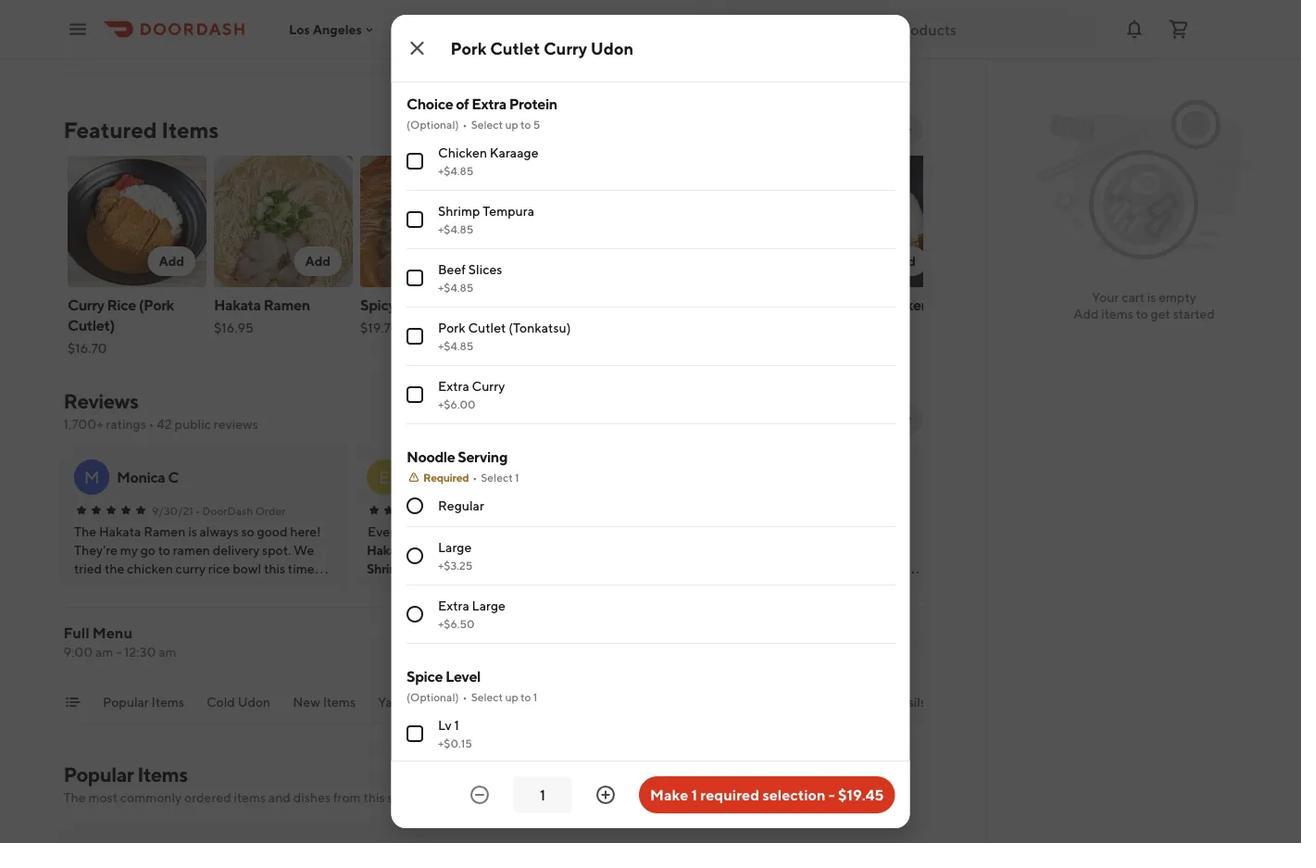 Task type: vqa. For each thing, say whether or not it's contained in the screenshot.
Extra Curry +$6.00
yes



Task type: locate. For each thing, give the bounding box(es) containing it.
order
[[256, 504, 286, 517], [545, 504, 575, 517]]

1 horizontal spatial • doordash order
[[485, 504, 575, 517]]

2 add button from the left
[[294, 246, 341, 276]]

• down serving
[[472, 471, 477, 484]]

1
[[515, 471, 519, 484], [533, 690, 537, 703], [454, 718, 459, 733], [692, 786, 698, 804]]

reviews
[[63, 389, 138, 413]]

items down your
[[1102, 306, 1134, 322]]

1 horizontal spatial udon
[[506, 316, 543, 334]]

add
[[158, 253, 184, 269], [305, 253, 330, 269], [451, 253, 477, 269], [890, 253, 916, 269], [1074, 306, 1099, 322], [754, 411, 780, 426]]

select down level
[[471, 690, 503, 703]]

pork cutlet curry udon button
[[503, 152, 649, 369]]

1 vertical spatial large
[[472, 598, 505, 613]]

to left '5'
[[520, 118, 531, 131]]

0 vertical spatial large
[[438, 540, 471, 555]]

up
[[505, 118, 518, 131], [505, 690, 518, 703]]

extra inside choice of extra protein (optional) • select up to 5
[[471, 95, 506, 113]]

large inside extra large +$6.50
[[472, 598, 505, 613]]

2 horizontal spatial udon
[[591, 38, 634, 58]]

popular inside the popular items the most commonly ordered items and dishes from this store
[[63, 763, 134, 787]]

to inside spice level (optional) • select up to 1
[[520, 690, 531, 703]]

hakata ramen button
[[367, 541, 451, 560]]

1 vertical spatial to
[[1137, 306, 1149, 322]]

shrimp inside shrimp tempura +$4.85
[[438, 203, 480, 219]]

pork left wonton
[[435, 561, 461, 576]]

extra for extra large
[[438, 598, 469, 613]]

shrimp and pork wonton button
[[367, 560, 511, 578]]

doordash
[[203, 504, 254, 517], [492, 504, 543, 517]]

0 horizontal spatial shrimp
[[367, 561, 408, 576]]

pork cutlet curry udon
[[451, 38, 634, 58], [506, 296, 621, 334]]

serving
[[458, 448, 507, 466]]

extra up the +$6.50 on the left bottom of the page
[[438, 598, 469, 613]]

0 horizontal spatial order
[[256, 504, 286, 517]]

extra inside extra large +$6.50
[[438, 598, 469, 613]]

and left "utensils"
[[854, 694, 876, 710]]

None radio
[[406, 548, 423, 564]]

add down shrimp tempura +$4.85
[[451, 253, 477, 269]]

rice inside curry rice (chicken karaage)
[[838, 296, 868, 314]]

featured items
[[63, 116, 219, 143]]

$19.45
[[838, 786, 884, 804]]

extra
[[471, 95, 506, 113], [438, 378, 469, 394], [438, 598, 469, 613]]

cutlet inside button
[[539, 296, 581, 314]]

started
[[1174, 306, 1215, 322]]

udon inside pork cutlet curry udon dialog
[[591, 38, 634, 58]]

cart
[[1122, 290, 1145, 305]]

popular
[[102, 694, 149, 710], [63, 763, 134, 787]]

curry
[[544, 38, 588, 58], [67, 296, 104, 314], [584, 296, 621, 314], [799, 296, 836, 314], [472, 378, 505, 394]]

+$4.85 inside shrimp tempura +$4.85
[[438, 222, 473, 235]]

9/11/23
[[445, 504, 483, 517]]

cutlet
[[490, 38, 540, 58], [539, 296, 581, 314], [468, 320, 506, 335]]

1 up from the top
[[505, 118, 518, 131]]

0 vertical spatial extra
[[471, 95, 506, 113]]

cutlet left (tonkatsu)
[[468, 320, 506, 335]]

karaage
[[490, 145, 538, 160]]

None checkbox
[[406, 211, 423, 228], [406, 725, 423, 742], [406, 211, 423, 228], [406, 725, 423, 742]]

add down your
[[1074, 306, 1099, 322]]

items inside the popular items the most commonly ordered items and dishes from this store
[[234, 790, 266, 805]]

rice
[[106, 296, 136, 314], [838, 296, 868, 314], [516, 694, 543, 710]]

$16.70
[[67, 341, 106, 356]]

doordash right 9/30/21
[[203, 504, 254, 517]]

condiments
[[779, 694, 851, 710]]

(optional) down choice
[[406, 118, 459, 131]]

1 am from the left
[[95, 644, 113, 660]]

popular down the 12:30
[[102, 694, 149, 710]]

0 horizontal spatial -
[[116, 644, 122, 660]]

+$4.85 up beef at the left of page
[[438, 222, 473, 235]]

1 vertical spatial -
[[829, 786, 835, 804]]

• doordash order
[[196, 504, 286, 517], [485, 504, 575, 517]]

None checkbox
[[406, 153, 423, 170], [406, 270, 423, 286], [406, 328, 423, 345], [406, 386, 423, 403], [406, 153, 423, 170], [406, 270, 423, 286], [406, 328, 423, 345], [406, 386, 423, 403]]

1 order from the left
[[256, 504, 286, 517]]

2 doordash from the left
[[492, 504, 543, 517]]

• select 1
[[472, 471, 519, 484]]

to left get
[[1137, 306, 1149, 322]]

ramen down 'hakata ramen' image
[[263, 296, 310, 314]]

hakata right spicy
[[398, 296, 445, 314]]

42
[[157, 416, 172, 432]]

0 horizontal spatial and
[[269, 790, 291, 805]]

shrimp down hakata ramen button at the bottom
[[367, 561, 408, 576]]

up inside spice level (optional) • select up to 1
[[505, 690, 518, 703]]

1 horizontal spatial doordash
[[492, 504, 543, 517]]

ramen up shrimp and pork wonton button
[[411, 542, 451, 558]]

los angeles button
[[289, 22, 377, 37]]

items up "commonly"
[[137, 763, 188, 787]]

popular items button
[[102, 693, 184, 723]]

+$4.85 for beef
[[438, 281, 473, 294]]

hakata down regular option
[[367, 542, 408, 558]]

hakata inside hakata ramen shrimp and pork wonton
[[367, 542, 408, 558]]

1 horizontal spatial order
[[545, 504, 575, 517]]

items inside button
[[323, 694, 355, 710]]

3 add button from the left
[[440, 246, 488, 276]]

0 vertical spatial -
[[116, 644, 122, 660]]

Current quantity is 1 number field
[[524, 785, 562, 805]]

and
[[411, 561, 432, 576], [854, 694, 876, 710], [269, 790, 291, 805]]

add button up hakata ramen $16.95
[[294, 246, 341, 276]]

1 vertical spatial udon
[[506, 316, 543, 334]]

0 vertical spatial pork cutlet curry udon
[[451, 38, 634, 58]]

items right new
[[323, 694, 355, 710]]

up inside choice of extra protein (optional) • select up to 5
[[505, 118, 518, 131]]

0 vertical spatial to
[[520, 118, 531, 131]]

• inside reviews 1,700+ ratings • 42 public reviews
[[149, 416, 154, 432]]

1 • doordash order from the left
[[196, 504, 286, 517]]

1 vertical spatial and
[[854, 694, 876, 710]]

full menu 9:00 am - 12:30 am
[[63, 624, 177, 660]]

• inside spice level (optional) • select up to 1
[[462, 690, 467, 703]]

popular up most on the left of the page
[[63, 763, 134, 787]]

items left 'cold'
[[151, 694, 184, 710]]

ramen
[[263, 296, 310, 314], [448, 296, 494, 314], [712, 296, 758, 314], [411, 542, 451, 558]]

• down of
[[462, 118, 467, 131]]

+$4.85 down spicy hakata ramen $19.70
[[438, 339, 473, 352]]

0 vertical spatial (optional)
[[406, 118, 459, 131]]

1 horizontal spatial and
[[411, 561, 432, 576]]

+$6.50
[[438, 617, 474, 630]]

hakata inside spicy hakata ramen $19.70
[[398, 296, 445, 314]]

• inside noodle serving group
[[472, 471, 477, 484]]

2 order from the left
[[545, 504, 575, 517]]

0 vertical spatial popular
[[102, 694, 149, 710]]

0 horizontal spatial large
[[438, 540, 471, 555]]

0 vertical spatial shrimp
[[438, 203, 480, 219]]

2 vertical spatial to
[[520, 690, 531, 703]]

spice
[[406, 668, 443, 685]]

2 vertical spatial udon
[[237, 694, 270, 710]]

1 doordash from the left
[[203, 504, 254, 517]]

rice right noodles
[[516, 694, 543, 710]]

ramen right satsuma
[[712, 296, 758, 314]]

ramen down beef slices +$4.85
[[448, 296, 494, 314]]

up right noodles
[[505, 690, 518, 703]]

1 vertical spatial items
[[234, 790, 266, 805]]

large up the +$6.50 on the left bottom of the page
[[472, 598, 505, 613]]

+$4.85 inside beef slices +$4.85
[[438, 281, 473, 294]]

items right the ordered
[[234, 790, 266, 805]]

extra right of
[[471, 95, 506, 113]]

0 vertical spatial cutlet
[[490, 38, 540, 58]]

0 vertical spatial select
[[471, 118, 503, 131]]

pork cutlet curry udon inside button
[[506, 296, 621, 334]]

1 vertical spatial popular
[[63, 763, 134, 787]]

2 +$4.85 from the top
[[438, 222, 473, 235]]

choice of extra protein (optional) • select up to 5
[[406, 95, 557, 131]]

ramen for hakata ramen $16.95
[[263, 296, 310, 314]]

none radio inside noodle serving group
[[406, 548, 423, 564]]

• doordash order down • select 1
[[485, 504, 575, 517]]

0 horizontal spatial • doordash order
[[196, 504, 286, 517]]

+$4.85 for chicken
[[438, 164, 473, 177]]

0 vertical spatial items
[[1102, 306, 1134, 322]]

curry rice (pork cutlet) image
[[67, 156, 206, 287]]

+$4.85 down beef at the left of page
[[438, 281, 473, 294]]

2 vertical spatial extra
[[438, 598, 469, 613]]

1 vertical spatial select
[[481, 471, 513, 484]]

get
[[1151, 306, 1171, 322]]

• left 42
[[149, 416, 154, 432]]

doordash down • select 1
[[492, 504, 543, 517]]

• doordash order right 9/30/21
[[196, 504, 286, 517]]

to inside choice of extra protein (optional) • select up to 5
[[520, 118, 531, 131]]

4 +$4.85 from the top
[[438, 339, 473, 352]]

extra for extra curry
[[438, 378, 469, 394]]

curry left satsuma
[[584, 296, 621, 314]]

items right featured
[[161, 116, 219, 143]]

• inside choice of extra protein (optional) • select up to 5
[[462, 118, 467, 131]]

1 vertical spatial shrimp
[[367, 561, 408, 576]]

1 vertical spatial up
[[505, 690, 518, 703]]

cutlet inside pork cutlet (tonkatsu) +$4.85
[[468, 320, 506, 335]]

hakata for hakata ramen $16.95
[[214, 296, 260, 314]]

curry up 'cutlet)'
[[67, 296, 104, 314]]

2 vertical spatial and
[[269, 790, 291, 805]]

to right noodles
[[520, 690, 531, 703]]

ramen for hakata ramen shrimp and pork wonton
[[411, 542, 451, 558]]

0 horizontal spatial items
[[234, 790, 266, 805]]

hakata inside hakata ramen $16.95
[[214, 296, 260, 314]]

ramen inside spicy hakata ramen $19.70
[[448, 296, 494, 314]]

pork cutlet curry udon dialog
[[391, 0, 910, 843]]

close pork cutlet curry udon image
[[406, 37, 429, 59]]

ramen inside satsuma ramen button
[[712, 296, 758, 314]]

curry up karaage)
[[799, 296, 836, 314]]

rice for karaage)
[[838, 296, 868, 314]]

0 vertical spatial and
[[411, 561, 432, 576]]

select inside noodle serving group
[[481, 471, 513, 484]]

2 vertical spatial select
[[471, 690, 503, 703]]

shrimp inside hakata ramen shrimp and pork wonton
[[367, 561, 408, 576]]

1 horizontal spatial -
[[829, 786, 835, 804]]

1 horizontal spatial large
[[472, 598, 505, 613]]

rice inside curry rice (pork cutlet) $16.70
[[106, 296, 136, 314]]

to for level
[[520, 690, 531, 703]]

(optional) down spice
[[406, 690, 459, 703]]

extra inside extra curry +$6.00
[[438, 378, 469, 394]]

0 horizontal spatial am
[[95, 644, 113, 660]]

None radio
[[406, 606, 423, 623]]

0 vertical spatial udon
[[591, 38, 634, 58]]

store
[[388, 790, 417, 805]]

open menu image
[[67, 18, 89, 40]]

noodles
[[444, 694, 494, 710]]

condiments and utensils
[[779, 694, 926, 710]]

angeles
[[313, 22, 362, 37]]

0 horizontal spatial doordash
[[203, 504, 254, 517]]

items for popular items the most commonly ordered items and dishes from this store
[[137, 763, 188, 787]]

1 +$4.85 from the top
[[438, 164, 473, 177]]

is
[[1148, 290, 1157, 305]]

udon inside pork cutlet curry udon
[[506, 316, 543, 334]]

select up the 'chicken karaage +$4.85'
[[471, 118, 503, 131]]

am right the 12:30
[[159, 644, 177, 660]]

1 horizontal spatial am
[[159, 644, 177, 660]]

+$4.85 inside the 'chicken karaage +$4.85'
[[438, 164, 473, 177]]

am down the menu
[[95, 644, 113, 660]]

popular inside button
[[102, 694, 149, 710]]

doordash for e
[[492, 504, 543, 517]]

add left review
[[754, 411, 780, 426]]

1 add button from the left
[[147, 246, 195, 276]]

1 vertical spatial (optional)
[[406, 690, 459, 703]]

m
[[84, 467, 100, 487]]

2 • doordash order from the left
[[485, 504, 575, 517]]

increase quantity by 1 image
[[595, 784, 617, 806]]

large
[[438, 540, 471, 555], [472, 598, 505, 613]]

1 vertical spatial extra
[[438, 378, 469, 394]]

udon for pork cutlet curry udon button
[[506, 316, 543, 334]]

1 vertical spatial pork cutlet curry udon
[[506, 296, 621, 334]]

large up +$3.25
[[438, 540, 471, 555]]

featured items heading
[[63, 115, 219, 145]]

ramen inside hakata ramen $16.95
[[263, 296, 310, 314]]

add button up (chicken
[[879, 246, 927, 276]]

monica c
[[117, 468, 179, 486]]

up left '5'
[[505, 118, 518, 131]]

0 horizontal spatial udon
[[237, 694, 270, 710]]

and down hakata ramen button at the bottom
[[411, 561, 432, 576]]

rice up karaage)
[[838, 296, 868, 314]]

to inside your cart is empty add items to get started
[[1137, 306, 1149, 322]]

+$4.85 down 'chicken'
[[438, 164, 473, 177]]

satsuma ramen
[[653, 296, 758, 314]]

2 horizontal spatial and
[[854, 694, 876, 710]]

0 horizontal spatial rice
[[106, 296, 136, 314]]

cutlet up protein on the top
[[490, 38, 540, 58]]

shrimp left tempura
[[438, 203, 480, 219]]

0 items, open order cart image
[[1168, 18, 1191, 40]]

hakata for hakata ramen shrimp and pork wonton
[[367, 542, 408, 558]]

items inside heading
[[161, 116, 219, 143]]

spice level (optional) • select up to 1
[[406, 668, 537, 703]]

rice for cutlet)
[[106, 296, 136, 314]]

pork cutlet curry udon inside dialog
[[451, 38, 634, 58]]

empty
[[1159, 290, 1197, 305]]

pork cutlet (tonkatsu) +$4.85
[[438, 320, 571, 352]]

ratings
[[106, 416, 146, 432]]

add button up (pork
[[147, 246, 195, 276]]

and left 'dishes'
[[269, 790, 291, 805]]

2 (optional) from the top
[[406, 690, 459, 703]]

add button down shrimp tempura +$4.85
[[440, 246, 488, 276]]

chicken
[[438, 145, 487, 160]]

extra up +$6.00
[[438, 378, 469, 394]]

items inside your cart is empty add items to get started
[[1102, 306, 1134, 322]]

2 am from the left
[[159, 644, 177, 660]]

add up hakata ramen $16.95
[[305, 253, 330, 269]]

4 add button from the left
[[879, 246, 927, 276]]

make 1 required selection - $19.45
[[650, 786, 884, 804]]

add up (chicken
[[890, 253, 916, 269]]

ramen for satsuma ramen
[[712, 296, 758, 314]]

0 vertical spatial up
[[505, 118, 518, 131]]

3 +$4.85 from the top
[[438, 281, 473, 294]]

- for $19.45
[[829, 786, 835, 804]]

1 horizontal spatial shrimp
[[438, 203, 480, 219]]

curry inside curry rice (pork cutlet) $16.70
[[67, 296, 104, 314]]

yakitori
[[378, 694, 422, 710]]

rice left (pork
[[106, 296, 136, 314]]

add up (pork
[[158, 253, 184, 269]]

• down level
[[462, 690, 467, 703]]

(optional)
[[406, 118, 459, 131], [406, 690, 459, 703]]

2 up from the top
[[505, 690, 518, 703]]

select
[[471, 118, 503, 131], [481, 471, 513, 484], [471, 690, 503, 703]]

1 horizontal spatial items
[[1102, 306, 1134, 322]]

hakata up the $16.95
[[214, 296, 260, 314]]

- left $19.45
[[829, 786, 835, 804]]

select down serving
[[481, 471, 513, 484]]

(optional) inside spice level (optional) • select up to 1
[[406, 690, 459, 703]]

add button for ramen
[[294, 246, 341, 276]]

items inside the popular items the most commonly ordered items and dishes from this store
[[137, 763, 188, 787]]

the
[[63, 790, 86, 805]]

add review button
[[743, 404, 838, 434]]

level
[[445, 668, 480, 685]]

c
[[168, 468, 179, 486]]

new items button
[[293, 693, 355, 723]]

2 horizontal spatial rice
[[838, 296, 868, 314]]

- inside full menu 9:00 am - 12:30 am
[[116, 644, 122, 660]]

doordash for m
[[203, 504, 254, 517]]

rice button
[[516, 693, 543, 723]]

2 vertical spatial cutlet
[[468, 320, 506, 335]]

am
[[95, 644, 113, 660], [159, 644, 177, 660]]

add for hakata ramen
[[305, 253, 330, 269]]

1 vertical spatial cutlet
[[539, 296, 581, 314]]

1 (optional) from the top
[[406, 118, 459, 131]]

required
[[701, 786, 760, 804]]

- down the menu
[[116, 644, 122, 660]]

pork down beef slices +$4.85
[[438, 320, 465, 335]]

add inside your cart is empty add items to get started
[[1074, 306, 1099, 322]]

hakata
[[214, 296, 260, 314], [398, 296, 445, 314], [367, 542, 408, 558]]

satsuma ramen button
[[649, 152, 795, 348]]

cutlet up (tonkatsu)
[[539, 296, 581, 314]]

9/30/21
[[152, 504, 194, 517]]

pork up (tonkatsu)
[[506, 296, 537, 314]]

curry up +$6.00
[[472, 378, 505, 394]]

items inside button
[[151, 694, 184, 710]]

+$0.15
[[438, 737, 472, 750]]

- inside button
[[829, 786, 835, 804]]

ramen inside hakata ramen shrimp and pork wonton
[[411, 542, 451, 558]]



Task type: describe. For each thing, give the bounding box(es) containing it.
pork inside pork cutlet curry udon
[[506, 296, 537, 314]]

large inside large +$3.25
[[438, 540, 471, 555]]

decrease quantity by 1 image
[[469, 784, 491, 806]]

add inside button
[[754, 411, 780, 426]]

- for 12:30
[[116, 644, 122, 660]]

ordered
[[184, 790, 231, 805]]

extra large +$6.50
[[438, 598, 505, 630]]

1 inside lv 1 +$0.15
[[454, 718, 459, 733]]

to for cart
[[1137, 306, 1149, 322]]

review
[[783, 411, 827, 426]]

and inside button
[[854, 694, 876, 710]]

add review
[[754, 411, 827, 426]]

selection
[[763, 786, 826, 804]]

cutlet)
[[67, 316, 114, 334]]

reviews 1,700+ ratings • 42 public reviews
[[63, 389, 258, 432]]

pork cutlet curry udon for pork cutlet curry udon button
[[506, 296, 621, 334]]

featured
[[63, 116, 157, 143]]

items for featured items
[[161, 116, 219, 143]]

full
[[63, 624, 89, 642]]

• right 9/30/21
[[196, 504, 201, 517]]

erika p
[[410, 468, 456, 486]]

$19.70
[[360, 320, 399, 335]]

hakata ramen image
[[214, 156, 353, 287]]

karaage)
[[799, 316, 858, 334]]

dishes
[[293, 790, 331, 805]]

• doordash order for m
[[196, 504, 286, 517]]

spicy hakata ramen $19.70
[[360, 296, 494, 335]]

cutlet for pork cutlet curry udon dialog
[[490, 38, 540, 58]]

required
[[423, 471, 469, 484]]

popular items the most commonly ordered items and dishes from this store
[[63, 763, 417, 805]]

cold
[[206, 694, 235, 710]]

slices
[[468, 262, 502, 277]]

add button for rice
[[147, 246, 195, 276]]

hakata ramen shrimp and pork wonton
[[367, 542, 511, 576]]

satsuma
[[653, 296, 709, 314]]

next button of carousel image
[[901, 122, 916, 137]]

cold udon
[[206, 694, 270, 710]]

pork cutlet curry udon for pork cutlet curry udon dialog
[[451, 38, 634, 58]]

1 inside spice level (optional) • select up to 1
[[533, 690, 537, 703]]

select inside choice of extra protein (optional) • select up to 5
[[471, 118, 503, 131]]

1,700+
[[63, 416, 103, 432]]

add button for hakata
[[440, 246, 488, 276]]

make
[[650, 786, 689, 804]]

this
[[364, 790, 385, 805]]

erika
[[410, 468, 443, 486]]

curry rice (chicken karaage)
[[799, 296, 930, 334]]

order for m
[[256, 504, 286, 517]]

of
[[456, 95, 469, 113]]

noodle serving group
[[406, 447, 896, 644]]

yakitori button
[[378, 693, 422, 723]]

your
[[1092, 290, 1120, 305]]

choice of extra protein group
[[406, 94, 896, 424]]

1 inside button
[[692, 786, 698, 804]]

spicy
[[360, 296, 395, 314]]

condiments and utensils button
[[779, 693, 926, 723]]

curry inside curry rice (chicken karaage)
[[799, 296, 836, 314]]

items for popular items
[[151, 694, 184, 710]]

and inside hakata ramen shrimp and pork wonton
[[411, 561, 432, 576]]

order for e
[[545, 504, 575, 517]]

+$4.85 inside pork cutlet (tonkatsu) +$4.85
[[438, 339, 473, 352]]

noodle serving
[[406, 448, 507, 466]]

popular for popular items the most commonly ordered items and dishes from this store
[[63, 763, 134, 787]]

commonly
[[120, 790, 182, 805]]

noodles button
[[444, 693, 494, 723]]

cutlet for pork cutlet curry udon button
[[539, 296, 581, 314]]

your cart is empty add items to get started
[[1074, 290, 1215, 322]]

monica
[[117, 468, 166, 486]]

9:00
[[63, 644, 93, 660]]

$16.95
[[214, 320, 253, 335]]

beef
[[438, 262, 466, 277]]

curry rice (chicken karaage) image
[[799, 156, 938, 287]]

curry inside pork cutlet curry udon
[[584, 296, 621, 314]]

choice
[[406, 95, 453, 113]]

tempura
[[482, 203, 534, 219]]

add for curry rice (pork cutlet)
[[158, 253, 184, 269]]

1 inside noodle serving group
[[515, 471, 519, 484]]

(tonkatsu)
[[508, 320, 571, 335]]

protein
[[509, 95, 557, 113]]

next image
[[901, 411, 916, 426]]

Item Search search field
[[656, 637, 908, 657]]

(optional) inside choice of extra protein (optional) • select up to 5
[[406, 118, 459, 131]]

new
[[293, 694, 320, 710]]

pork inside hakata ramen shrimp and pork wonton
[[435, 561, 461, 576]]

pork cutlet curry udon image
[[506, 156, 645, 287]]

chicken karaage +$4.85
[[438, 145, 538, 177]]

pork right close pork cutlet curry udon 'image'
[[451, 38, 487, 58]]

make 1 required selection - $19.45 button
[[639, 776, 896, 814]]

e
[[380, 467, 390, 487]]

los
[[289, 22, 310, 37]]

utensils
[[879, 694, 926, 710]]

1 horizontal spatial rice
[[516, 694, 543, 710]]

popular for popular items
[[102, 694, 149, 710]]

+$6.00
[[438, 397, 475, 410]]

notification bell image
[[1124, 18, 1146, 40]]

menu
[[93, 624, 132, 642]]

udon for pork cutlet curry udon dialog
[[591, 38, 634, 58]]

most
[[88, 790, 118, 805]]

reviews link
[[63, 389, 138, 413]]

beef slices +$4.85
[[438, 262, 502, 294]]

lv
[[438, 718, 451, 733]]

wonton
[[463, 561, 511, 576]]

noodle
[[406, 448, 455, 466]]

previous image
[[864, 411, 879, 426]]

and inside the popular items the most commonly ordered items and dishes from this store
[[269, 790, 291, 805]]

satsuma ramen image
[[653, 156, 792, 287]]

regular
[[438, 498, 484, 513]]

spicy hakata ramen image
[[360, 156, 499, 287]]

(pork
[[138, 296, 174, 314]]

pork inside pork cutlet (tonkatsu) +$4.85
[[438, 320, 465, 335]]

5
[[533, 118, 540, 131]]

lv 1 +$0.15
[[438, 718, 472, 750]]

hakata ramen $16.95
[[214, 296, 310, 335]]

• right "9/11/23"
[[485, 504, 490, 517]]

reviews
[[214, 416, 258, 432]]

new items
[[293, 694, 355, 710]]

• doordash order for e
[[485, 504, 575, 517]]

+$4.85 for shrimp
[[438, 222, 473, 235]]

popular items
[[102, 694, 184, 710]]

+$3.25
[[438, 559, 472, 572]]

udon inside the 'cold udon' button
[[237, 694, 270, 710]]

12:30
[[124, 644, 156, 660]]

add for spicy hakata ramen
[[451, 253, 477, 269]]

from
[[333, 790, 361, 805]]

add for curry rice (chicken karaage)
[[890, 253, 916, 269]]

Regular radio
[[406, 498, 423, 514]]

select inside spice level (optional) • select up to 1
[[471, 690, 503, 703]]

curry up protein on the top
[[544, 38, 588, 58]]

los angeles
[[289, 22, 362, 37]]

items for new items
[[323, 694, 355, 710]]

curry inside extra curry +$6.00
[[472, 378, 505, 394]]

shrimp tempura +$4.85
[[438, 203, 534, 235]]

spice level group
[[406, 666, 896, 843]]



